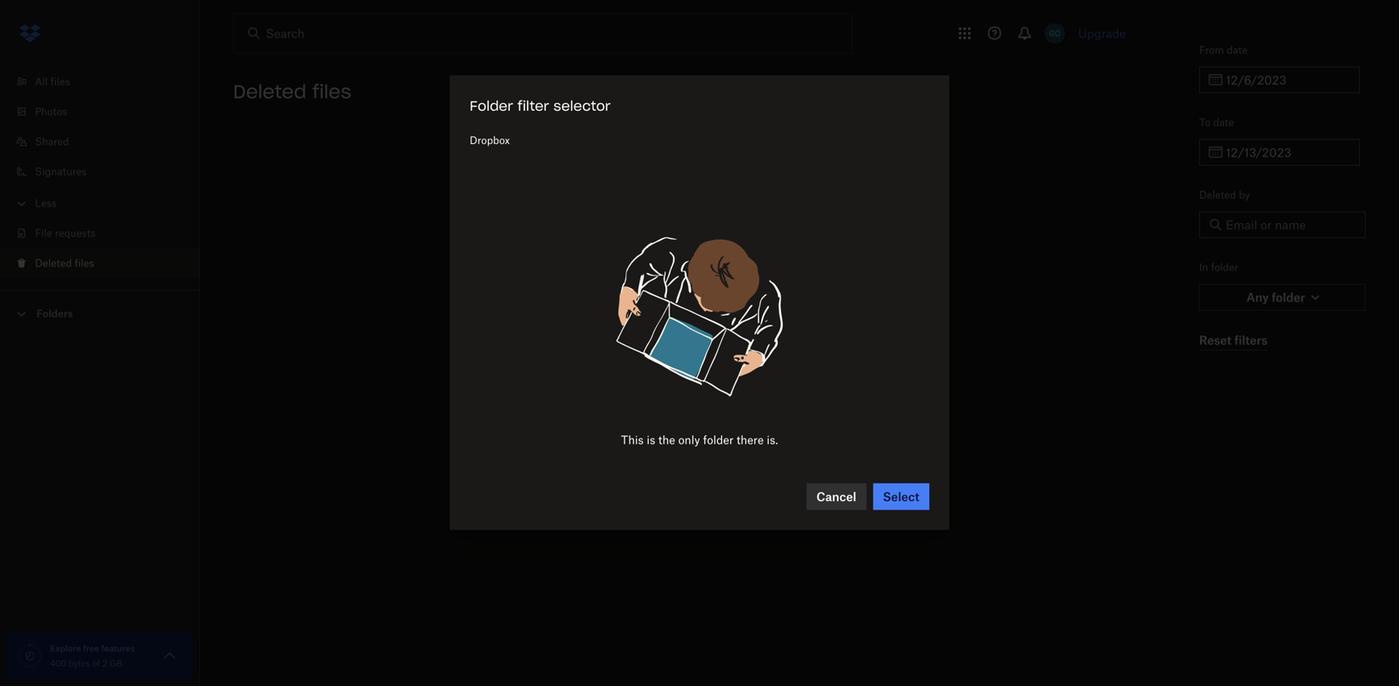 Task type: describe. For each thing, give the bounding box(es) containing it.
deleted by
[[1199, 189, 1250, 201]]

file
[[35, 227, 52, 239]]

less image
[[13, 195, 30, 212]]

from
[[1199, 44, 1224, 56]]

2
[[102, 658, 107, 669]]

selector
[[554, 97, 611, 114]]

folders button
[[0, 301, 200, 325]]

quota usage element
[[17, 643, 43, 670]]

in folder
[[1199, 261, 1239, 274]]

the
[[658, 433, 675, 447]]

0 vertical spatial deleted files
[[233, 80, 351, 103]]

only
[[678, 433, 700, 447]]

files for all files link at the top left of the page
[[50, 75, 70, 88]]

less
[[35, 197, 57, 209]]

photos link
[[13, 97, 200, 127]]

folder filter selector dialog
[[450, 75, 950, 530]]

upgrade
[[1078, 26, 1126, 40]]

in
[[1199, 261, 1209, 274]]

all files
[[35, 75, 70, 88]]

is
[[647, 433, 655, 447]]

this is the only folder there is.
[[621, 433, 778, 447]]

explore free features 400 bytes of 2 gb
[[50, 643, 135, 669]]

deleted files inside list item
[[35, 257, 94, 269]]

cancel button
[[807, 483, 866, 510]]

folder filter selector
[[470, 97, 611, 114]]

400
[[50, 658, 66, 669]]

folder inside 'dialog'
[[703, 433, 734, 447]]

all files link
[[13, 67, 200, 97]]

select
[[883, 490, 920, 504]]

filter
[[518, 97, 549, 114]]

shared link
[[13, 127, 200, 157]]

file requests link
[[13, 218, 200, 248]]

free
[[83, 643, 99, 654]]



Task type: locate. For each thing, give the bounding box(es) containing it.
shared
[[35, 135, 69, 148]]

there
[[737, 433, 764, 447]]

features
[[101, 643, 135, 654]]

date right to
[[1213, 116, 1234, 129]]

date for to date
[[1213, 116, 1234, 129]]

1 horizontal spatial folder
[[1211, 261, 1239, 274]]

date right from
[[1227, 44, 1248, 56]]

1 vertical spatial date
[[1213, 116, 1234, 129]]

folder right only
[[703, 433, 734, 447]]

2 horizontal spatial files
[[312, 80, 351, 103]]

all
[[35, 75, 48, 88]]

files inside list item
[[75, 257, 94, 269]]

folder
[[1211, 261, 1239, 274], [703, 433, 734, 447]]

explore
[[50, 643, 81, 654]]

is.
[[767, 433, 778, 447]]

0 horizontal spatial folder
[[703, 433, 734, 447]]

1 vertical spatial deleted files
[[35, 257, 94, 269]]

from date
[[1199, 44, 1248, 56]]

upgrade link
[[1078, 26, 1126, 40]]

1 horizontal spatial deleted files
[[233, 80, 351, 103]]

deleted files link
[[13, 248, 200, 278]]

deleted files
[[233, 80, 351, 103], [35, 257, 94, 269]]

files
[[50, 75, 70, 88], [312, 80, 351, 103], [75, 257, 94, 269]]

To date text field
[[1226, 143, 1350, 162]]

by
[[1239, 189, 1250, 201]]

2 vertical spatial deleted
[[35, 257, 72, 269]]

to date
[[1199, 116, 1234, 129]]

gb
[[110, 658, 123, 669]]

0 vertical spatial folder
[[1211, 261, 1239, 274]]

signatures
[[35, 165, 87, 178]]

deleted inside deleted files link
[[35, 257, 72, 269]]

0 horizontal spatial deleted files
[[35, 257, 94, 269]]

bytes
[[69, 658, 90, 669]]

dropbox
[[470, 134, 510, 147]]

2 horizontal spatial deleted
[[1199, 189, 1236, 201]]

of
[[92, 658, 100, 669]]

file requests
[[35, 227, 96, 239]]

1 vertical spatial deleted
[[1199, 189, 1236, 201]]

requests
[[55, 227, 96, 239]]

date for from date
[[1227, 44, 1248, 56]]

deleted
[[233, 80, 306, 103], [1199, 189, 1236, 201], [35, 257, 72, 269]]

list containing all files
[[0, 57, 200, 290]]

select button
[[873, 483, 930, 510]]

1 vertical spatial folder
[[703, 433, 734, 447]]

From date text field
[[1226, 71, 1350, 89]]

cancel
[[817, 490, 856, 504]]

1 horizontal spatial deleted
[[233, 80, 306, 103]]

0 vertical spatial date
[[1227, 44, 1248, 56]]

0 horizontal spatial files
[[50, 75, 70, 88]]

files for deleted files link
[[75, 257, 94, 269]]

signatures link
[[13, 157, 200, 187]]

this
[[621, 433, 644, 447]]

0 horizontal spatial deleted
[[35, 257, 72, 269]]

photos
[[35, 105, 67, 118]]

deleted files list item
[[0, 248, 200, 278]]

to
[[1199, 116, 1211, 129]]

list
[[0, 57, 200, 290]]

0 vertical spatial deleted
[[233, 80, 306, 103]]

date
[[1227, 44, 1248, 56], [1213, 116, 1234, 129]]

folder
[[470, 97, 513, 114]]

folders
[[37, 307, 73, 320]]

folder right the in
[[1211, 261, 1239, 274]]

dropbox image
[[13, 17, 47, 50]]

1 horizontal spatial files
[[75, 257, 94, 269]]



Task type: vqa. For each thing, say whether or not it's contained in the screenshot.
Deleted files to the right
yes



